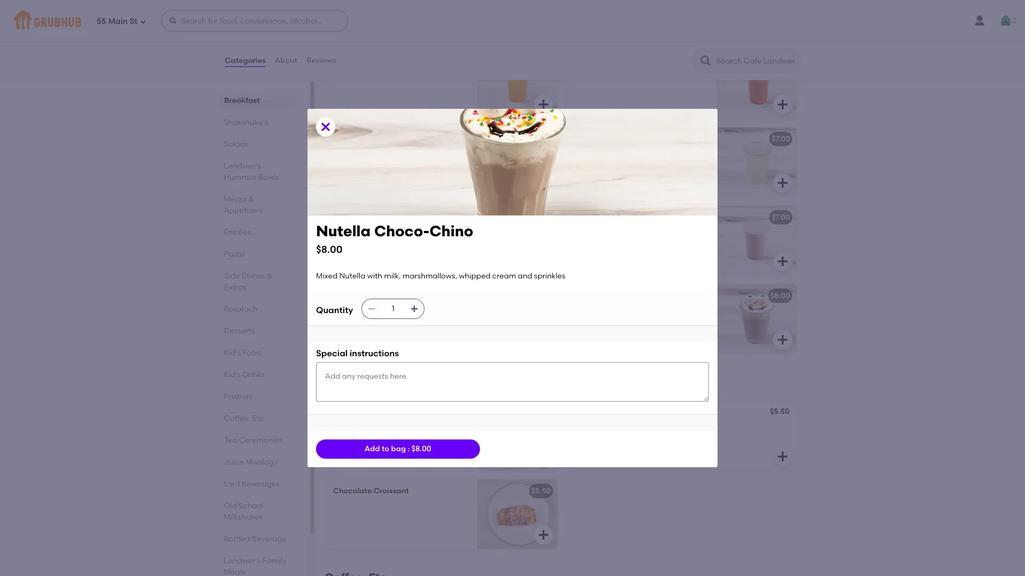 Task type: vqa. For each thing, say whether or not it's contained in the screenshot.
Griddle inside the From the Griddle French Toast
no



Task type: describe. For each thing, give the bounding box(es) containing it.
bowls
[[259, 173, 279, 182]]

tea ceremonies tab
[[224, 435, 291, 447]]

desserts tab
[[224, 326, 291, 337]]

0 vertical spatial mixed
[[316, 272, 338, 281]]

almond croissant
[[573, 409, 638, 418]]

kid's food
[[224, 349, 261, 358]]

entrées tab
[[224, 227, 291, 238]]

marshmallows, inside with marshmallows, whipped cream and sprinkles
[[591, 307, 646, 316]]

coffee, etc
[[224, 414, 264, 424]]

butter
[[333, 409, 356, 418]]

butter croissant image
[[477, 402, 558, 471]]

1 horizontal spatial $5.50
[[770, 408, 790, 417]]

1 horizontal spatial cream
[[493, 272, 516, 281]]

reviews button
[[306, 42, 337, 80]]

quantity
[[316, 306, 353, 316]]

tea
[[224, 436, 237, 445]]

$8.00 for kid's carrot juice image
[[771, 56, 790, 65]]

$8.00 inside nutella choco-chino $8.00
[[316, 243, 343, 256]]

about
[[275, 56, 298, 65]]

kid's lemonade
[[573, 135, 631, 144]]

choco- for nutella choco-chino
[[362, 292, 389, 301]]

kid's chocolate milk
[[573, 213, 647, 222]]

beverages
[[242, 480, 280, 489]]

1 horizontal spatial pastries
[[325, 377, 370, 390]]

beverage
[[252, 535, 287, 544]]

2 button
[[1000, 11, 1017, 30]]

kid's drinks inside tab
[[224, 371, 265, 380]]

nutella inside nutella choco-chino $8.00
[[316, 222, 371, 240]]

side dishes & extras tab
[[224, 271, 291, 293]]

mezza & appetizers
[[224, 195, 263, 215]]

add
[[365, 445, 380, 454]]

& inside the 'mezza & appetizers'
[[249, 195, 254, 204]]

dishes
[[242, 272, 265, 281]]

1 vertical spatial with
[[384, 307, 400, 316]]

coffee,
[[224, 414, 251, 424]]

chino for nutella choco-chino
[[389, 292, 411, 301]]

$7.00 for lemonade
[[772, 135, 790, 144]]

shakshuka's tab
[[224, 117, 291, 128]]

2 horizontal spatial chino
[[600, 292, 622, 301]]

2
[[1013, 16, 1017, 25]]

juice inside tab
[[224, 458, 244, 467]]

$7.00 for milk
[[533, 213, 551, 222]]

iced
[[224, 480, 240, 489]]

choco-chino
[[573, 292, 622, 301]]

55
[[97, 16, 106, 26]]

mezza
[[224, 195, 247, 204]]

categories button
[[224, 42, 266, 80]]

croissant for butter croissant
[[358, 409, 393, 418]]

1 horizontal spatial kid's drinks
[[325, 24, 391, 37]]

almond
[[573, 409, 601, 418]]

0 vertical spatial marshmallows,
[[403, 272, 457, 281]]

appetizers
[[224, 206, 263, 215]]

extras
[[224, 283, 247, 292]]

iced beverages
[[224, 480, 280, 489]]

chino for nutella choco-chino $8.00
[[430, 222, 474, 240]]

nutella choco-chino image
[[477, 285, 558, 354]]

55 main st
[[97, 16, 138, 26]]

0 horizontal spatial and
[[449, 318, 463, 327]]

kid's milk
[[333, 213, 368, 222]]

svg image for almond croissant
[[777, 451, 789, 464]]

ceremonies
[[239, 436, 283, 445]]

side dishes & extras
[[224, 272, 273, 292]]

old school milkshakes
[[224, 502, 264, 522]]

& inside side dishes & extras
[[267, 272, 273, 281]]

juice for kid's orange juice
[[382, 56, 403, 65]]

bottled beverage tab
[[224, 534, 291, 545]]

Input item quantity number field
[[381, 300, 405, 319]]

croissant for almond croissant
[[603, 409, 638, 418]]

breakfast
[[224, 96, 260, 105]]

landwer's for meals
[[224, 557, 261, 566]]

bottled
[[224, 535, 251, 544]]

kid's drinks tab
[[224, 370, 291, 381]]

orange
[[353, 56, 381, 65]]

0 horizontal spatial milk,
[[384, 272, 401, 281]]

cream inside with marshmallows, whipped cream and sprinkles
[[681, 307, 705, 316]]

entrées
[[224, 228, 251, 237]]

$8.00 for nutella choco-chino "image"
[[531, 292, 551, 301]]

and inside with marshmallows, whipped cream and sprinkles
[[573, 318, 587, 327]]

:
[[408, 445, 410, 454]]

pastries tab
[[224, 392, 291, 403]]

rosalach
[[224, 305, 258, 314]]

salads
[[224, 140, 249, 149]]

svg image inside main navigation navigation
[[140, 18, 146, 25]]

kid's orange juice image
[[477, 49, 558, 119]]

pasta
[[224, 250, 245, 259]]

tea ceremonies
[[224, 436, 283, 445]]

desserts
[[224, 327, 255, 336]]

old school milkshakes tab
[[224, 501, 291, 523]]

kid's apple juice image
[[477, 128, 558, 197]]

iced beverages tab
[[224, 479, 291, 490]]

nutella choco-chino $8.00
[[316, 222, 474, 256]]

milkshakes
[[224, 513, 263, 522]]

old
[[224, 502, 237, 511]]

sprinkles inside with marshmallows, whipped cream and sprinkles
[[589, 318, 620, 327]]

0 horizontal spatial marshmallows,
[[333, 318, 388, 327]]

food
[[243, 349, 261, 358]]

kid's milk image
[[477, 206, 558, 276]]

with
[[573, 307, 589, 316]]

choco- for nutella choco-chino $8.00
[[374, 222, 430, 240]]



Task type: locate. For each thing, give the bounding box(es) containing it.
special instructions
[[316, 349, 399, 359]]

mixed up quantity
[[316, 272, 338, 281]]

juice inside button
[[382, 56, 403, 65]]

1 horizontal spatial with
[[384, 307, 400, 316]]

mezza & appetizers tab
[[224, 194, 291, 216]]

hummus
[[224, 173, 257, 182]]

juice mixology tab
[[224, 457, 291, 468]]

$8.00
[[771, 56, 790, 65], [531, 135, 551, 144], [316, 243, 343, 256], [531, 292, 551, 301], [771, 292, 790, 301], [412, 445, 432, 454]]

drinks up kid's orange juice
[[355, 24, 391, 37]]

croissant right almond
[[603, 409, 638, 418]]

marshmallows, down quantity
[[333, 318, 388, 327]]

$5.00
[[531, 409, 551, 418]]

&
[[249, 195, 254, 204], [267, 272, 273, 281]]

kid's lemonade image
[[717, 128, 797, 197]]

0 vertical spatial juice
[[382, 56, 403, 65]]

with
[[367, 272, 382, 281], [384, 307, 400, 316]]

0 vertical spatial cream
[[493, 272, 516, 281]]

and
[[518, 272, 532, 281], [449, 318, 463, 327], [573, 318, 587, 327]]

1 vertical spatial sprinkles
[[589, 318, 620, 327]]

landwer's up hummus
[[224, 162, 261, 171]]

drinks
[[355, 24, 391, 37], [243, 371, 265, 380]]

0 vertical spatial chocolate
[[592, 213, 631, 222]]

svg image inside 2 'button'
[[1000, 14, 1013, 27]]

pastries up "butter"
[[325, 377, 370, 390]]

0 vertical spatial mixed nutella with milk, marshmallows, whipped cream and sprinkles
[[316, 272, 566, 281]]

kid's drinks down kid's food
[[224, 371, 265, 380]]

0 vertical spatial with
[[367, 272, 382, 281]]

0 horizontal spatial whipped
[[390, 318, 421, 327]]

with down nutella choco-chino
[[384, 307, 400, 316]]

meals
[[224, 568, 246, 577]]

$8.00 button
[[566, 49, 797, 119]]

1 vertical spatial mixed
[[333, 307, 355, 316]]

2 horizontal spatial cream
[[681, 307, 705, 316]]

chocolate croissant
[[333, 487, 409, 496]]

milk, down nutella choco-chino
[[401, 307, 418, 316]]

milk, inside mixed nutella with milk, marshmallows, whipped cream and sprinkles
[[401, 307, 418, 316]]

0 vertical spatial drinks
[[355, 24, 391, 37]]

pasta tab
[[224, 249, 291, 260]]

0 horizontal spatial pastries
[[224, 393, 253, 402]]

add to bag : $8.00
[[365, 445, 432, 454]]

2 horizontal spatial and
[[573, 318, 587, 327]]

apple
[[353, 135, 375, 144]]

bag
[[391, 445, 406, 454]]

$8.00 for choco chino 'image'
[[771, 292, 790, 301]]

landwer's up meals
[[224, 557, 261, 566]]

Search Cafe Landwer search field
[[716, 56, 797, 66]]

chocolate croissant image
[[477, 480, 558, 550]]

croissant for chocolate croissant
[[374, 487, 409, 496]]

juice for kid's apple juice
[[377, 135, 397, 144]]

salads tab
[[224, 139, 291, 150]]

st
[[130, 16, 138, 26]]

special
[[316, 349, 348, 359]]

landwer's inside "landwer's family meals"
[[224, 557, 261, 566]]

0 horizontal spatial drinks
[[243, 371, 265, 380]]

school
[[239, 502, 264, 511]]

0 vertical spatial sprinkles
[[534, 272, 566, 281]]

kid's
[[325, 24, 353, 37], [333, 56, 351, 65], [333, 135, 351, 144], [573, 135, 590, 144], [333, 213, 351, 222], [573, 213, 590, 222], [224, 349, 241, 358], [224, 371, 241, 380]]

2 vertical spatial sprinkles
[[333, 328, 365, 338]]

2 horizontal spatial whipped
[[647, 307, 679, 316]]

0 horizontal spatial $5.50
[[532, 487, 551, 496]]

0 horizontal spatial chocolate
[[333, 487, 372, 496]]

1 horizontal spatial whipped
[[459, 272, 491, 281]]

landwer's
[[224, 162, 261, 171], [224, 557, 261, 566]]

& right dishes
[[267, 272, 273, 281]]

$8.00 for kid's apple juice image
[[531, 135, 551, 144]]

drinks down food in the left of the page
[[243, 371, 265, 380]]

2 vertical spatial marshmallows,
[[333, 318, 388, 327]]

instructions
[[350, 349, 399, 359]]

chocolate
[[592, 213, 631, 222], [333, 487, 372, 496]]

$5.50
[[770, 408, 790, 417], [532, 487, 551, 496]]

marshmallows, up input item quantity number field
[[403, 272, 457, 281]]

svg image for kid's lemonade
[[777, 177, 789, 190]]

0 horizontal spatial kid's drinks
[[224, 371, 265, 380]]

landwer's for bowls
[[224, 162, 261, 171]]

juice mixology
[[224, 458, 278, 467]]

1 horizontal spatial sprinkles
[[534, 272, 566, 281]]

kid's food tab
[[224, 348, 291, 359]]

0 vertical spatial kid's drinks
[[325, 24, 391, 37]]

1 horizontal spatial &
[[267, 272, 273, 281]]

mixology
[[246, 458, 278, 467]]

main
[[108, 16, 128, 26]]

breakfast tab
[[224, 95, 291, 106]]

marshmallows, down choco-chino
[[591, 307, 646, 316]]

choco-
[[374, 222, 430, 240], [362, 292, 389, 301], [573, 292, 600, 301]]

rosalach tab
[[224, 304, 291, 315]]

1 vertical spatial cream
[[681, 307, 705, 316]]

2 horizontal spatial marshmallows,
[[591, 307, 646, 316]]

0 horizontal spatial milk
[[353, 213, 368, 222]]

2 vertical spatial whipped
[[390, 318, 421, 327]]

pastries inside "tab"
[[224, 393, 253, 402]]

landwer's hummus bowls
[[224, 162, 279, 182]]

milk
[[353, 213, 368, 222], [633, 213, 647, 222]]

landwer's inside landwer's hummus bowls
[[224, 162, 261, 171]]

landwer's family meals
[[224, 557, 287, 577]]

chino
[[430, 222, 474, 240], [389, 292, 411, 301], [600, 292, 622, 301]]

pastries
[[325, 377, 370, 390], [224, 393, 253, 402]]

juice
[[382, 56, 403, 65], [377, 135, 397, 144], [224, 458, 244, 467]]

0 horizontal spatial &
[[249, 195, 254, 204]]

bottled beverage
[[224, 535, 287, 544]]

sprinkles
[[534, 272, 566, 281], [589, 318, 620, 327], [333, 328, 365, 338]]

0 vertical spatial pastries
[[325, 377, 370, 390]]

croissant right "butter"
[[358, 409, 393, 418]]

1 vertical spatial marshmallows,
[[591, 307, 646, 316]]

1 horizontal spatial drinks
[[355, 24, 391, 37]]

etc
[[253, 414, 264, 424]]

family
[[263, 557, 287, 566]]

butter croissant
[[333, 409, 393, 418]]

2 vertical spatial cream
[[423, 318, 447, 327]]

nutella
[[316, 222, 371, 240], [339, 272, 366, 281], [333, 292, 360, 301], [357, 307, 383, 316]]

mixed nutella with milk, marshmallows, whipped cream and sprinkles
[[316, 272, 566, 281], [333, 307, 463, 338]]

with marshmallows, whipped cream and sprinkles
[[573, 307, 705, 327]]

kid's carrot juice image
[[717, 49, 797, 119]]

mixed
[[316, 272, 338, 281], [333, 307, 355, 316]]

1 horizontal spatial marshmallows,
[[403, 272, 457, 281]]

kid's drinks
[[325, 24, 391, 37], [224, 371, 265, 380]]

1 horizontal spatial milk,
[[401, 307, 418, 316]]

1 vertical spatial mixed nutella with milk, marshmallows, whipped cream and sprinkles
[[333, 307, 463, 338]]

marshmallows,
[[403, 272, 457, 281], [591, 307, 646, 316], [333, 318, 388, 327]]

with up nutella choco-chino
[[367, 272, 382, 281]]

1 vertical spatial landwer's
[[224, 557, 261, 566]]

1 horizontal spatial milk
[[633, 213, 647, 222]]

1 vertical spatial drinks
[[243, 371, 265, 380]]

juice right orange
[[382, 56, 403, 65]]

juice up iced
[[224, 458, 244, 467]]

0 vertical spatial &
[[249, 195, 254, 204]]

1 vertical spatial kid's drinks
[[224, 371, 265, 380]]

side
[[224, 272, 240, 281]]

$7.00
[[772, 135, 790, 144], [533, 213, 551, 222], [772, 213, 790, 222]]

shakshuka's
[[224, 118, 269, 127]]

0 vertical spatial landwer's
[[224, 162, 261, 171]]

1 vertical spatial juice
[[377, 135, 397, 144]]

$8.00 inside button
[[771, 56, 790, 65]]

cream
[[493, 272, 516, 281], [681, 307, 705, 316], [423, 318, 447, 327]]

croissant
[[358, 409, 393, 418], [603, 409, 638, 418], [374, 487, 409, 496]]

chino inside nutella choco-chino $8.00
[[430, 222, 474, 240]]

coffee, etc tab
[[224, 413, 291, 425]]

0 horizontal spatial cream
[[423, 318, 447, 327]]

landwer's family meals tab
[[224, 556, 291, 577]]

svg image for nutella choco-chino
[[537, 334, 550, 347]]

1 vertical spatial &
[[267, 272, 273, 281]]

0 horizontal spatial with
[[367, 272, 382, 281]]

main navigation navigation
[[0, 0, 1026, 42]]

reviews
[[307, 56, 336, 65]]

1 vertical spatial pastries
[[224, 393, 253, 402]]

kid's chocolate milk image
[[717, 206, 797, 276]]

1 landwer's from the top
[[224, 162, 261, 171]]

milk, up nutella choco-chino
[[384, 272, 401, 281]]

drinks inside tab
[[243, 371, 265, 380]]

kid's drinks up orange
[[325, 24, 391, 37]]

search icon image
[[700, 54, 713, 67]]

landwer's hummus bowls tab
[[224, 161, 291, 183]]

1 horizontal spatial chocolate
[[592, 213, 631, 222]]

1 vertical spatial $5.50
[[532, 487, 551, 496]]

about button
[[274, 42, 298, 80]]

kid's orange juice
[[333, 56, 403, 65]]

1 horizontal spatial and
[[518, 272, 532, 281]]

kid's apple juice
[[333, 135, 397, 144]]

choco- inside nutella choco-chino $8.00
[[374, 222, 430, 240]]

1 vertical spatial milk,
[[401, 307, 418, 316]]

kid's orange juice button
[[327, 49, 558, 119]]

1 milk from the left
[[353, 213, 368, 222]]

& up appetizers
[[249, 195, 254, 204]]

mixed down nutella choco-chino
[[333, 307, 355, 316]]

1 vertical spatial chocolate
[[333, 487, 372, 496]]

0 horizontal spatial chino
[[389, 292, 411, 301]]

milk,
[[384, 272, 401, 281], [401, 307, 418, 316]]

choco chino image
[[717, 285, 797, 354]]

juice right the "apple"
[[377, 135, 397, 144]]

0 horizontal spatial sprinkles
[[333, 328, 365, 338]]

croissant down "to"
[[374, 487, 409, 496]]

nutella choco-chino
[[333, 292, 411, 301]]

2 vertical spatial juice
[[224, 458, 244, 467]]

svg image
[[140, 18, 146, 25], [777, 177, 789, 190], [368, 305, 376, 314], [537, 334, 550, 347], [777, 451, 789, 464]]

lemonade
[[592, 135, 631, 144]]

0 vertical spatial $5.50
[[770, 408, 790, 417]]

pastries up the coffee,
[[224, 393, 253, 402]]

2 milk from the left
[[633, 213, 647, 222]]

Special instructions text field
[[316, 362, 709, 402]]

categories
[[225, 56, 266, 65]]

0 vertical spatial milk,
[[384, 272, 401, 281]]

whipped
[[459, 272, 491, 281], [647, 307, 679, 316], [390, 318, 421, 327]]

1 horizontal spatial chino
[[430, 222, 474, 240]]

2 landwer's from the top
[[224, 557, 261, 566]]

svg image
[[1000, 14, 1013, 27], [169, 17, 177, 25], [537, 98, 550, 111], [777, 98, 789, 111], [319, 121, 332, 133], [537, 177, 550, 190], [777, 255, 789, 268], [410, 305, 419, 314], [777, 334, 789, 347], [537, 529, 550, 542]]

to
[[382, 445, 389, 454]]

2 horizontal spatial sprinkles
[[589, 318, 620, 327]]

whipped inside with marshmallows, whipped cream and sprinkles
[[647, 307, 679, 316]]

1 vertical spatial whipped
[[647, 307, 679, 316]]

0 vertical spatial whipped
[[459, 272, 491, 281]]

kid's inside button
[[333, 56, 351, 65]]



